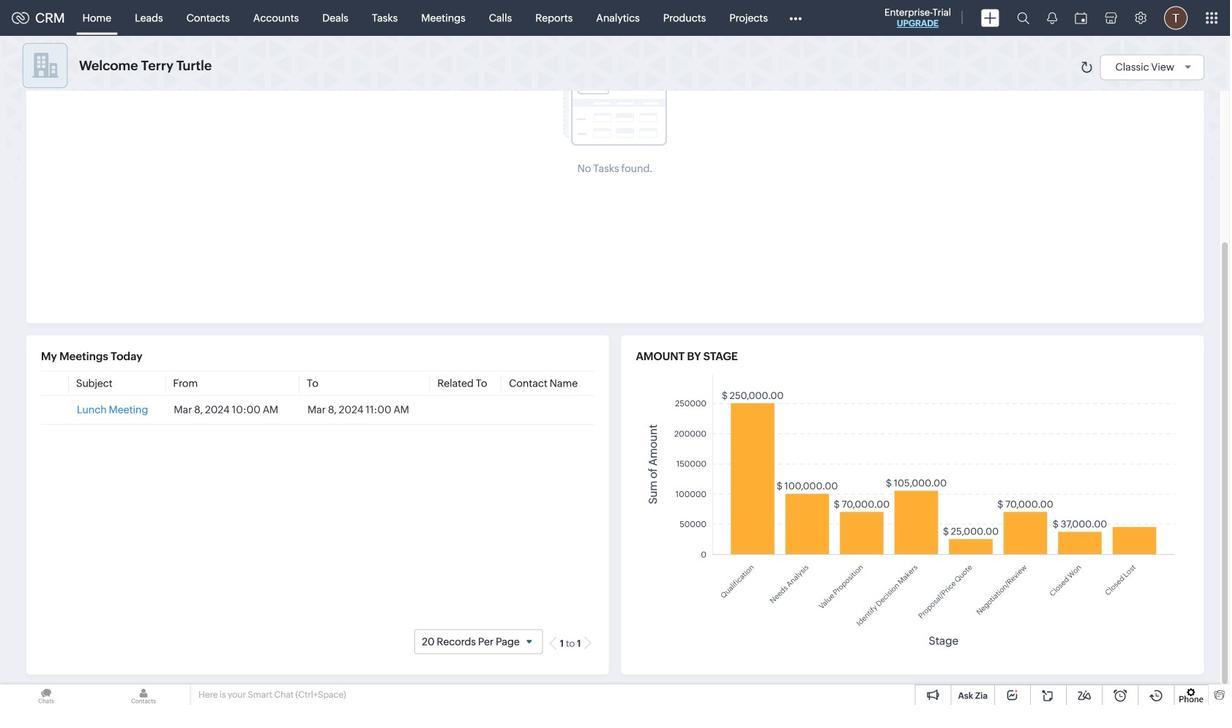 Task type: describe. For each thing, give the bounding box(es) containing it.
contacts image
[[97, 685, 190, 705]]

logo image
[[12, 12, 29, 24]]

create menu image
[[981, 9, 1000, 27]]

create menu element
[[973, 0, 1008, 36]]

signals image
[[1047, 12, 1058, 24]]

chats image
[[0, 685, 92, 705]]

calendar image
[[1075, 12, 1088, 24]]

profile element
[[1156, 0, 1197, 36]]

search image
[[1017, 12, 1030, 24]]



Task type: vqa. For each thing, say whether or not it's contained in the screenshot.
Contacts image
yes



Task type: locate. For each thing, give the bounding box(es) containing it.
search element
[[1008, 0, 1038, 36]]

profile image
[[1164, 6, 1188, 30]]

Other Modules field
[[780, 6, 811, 30]]

signals element
[[1038, 0, 1066, 36]]



